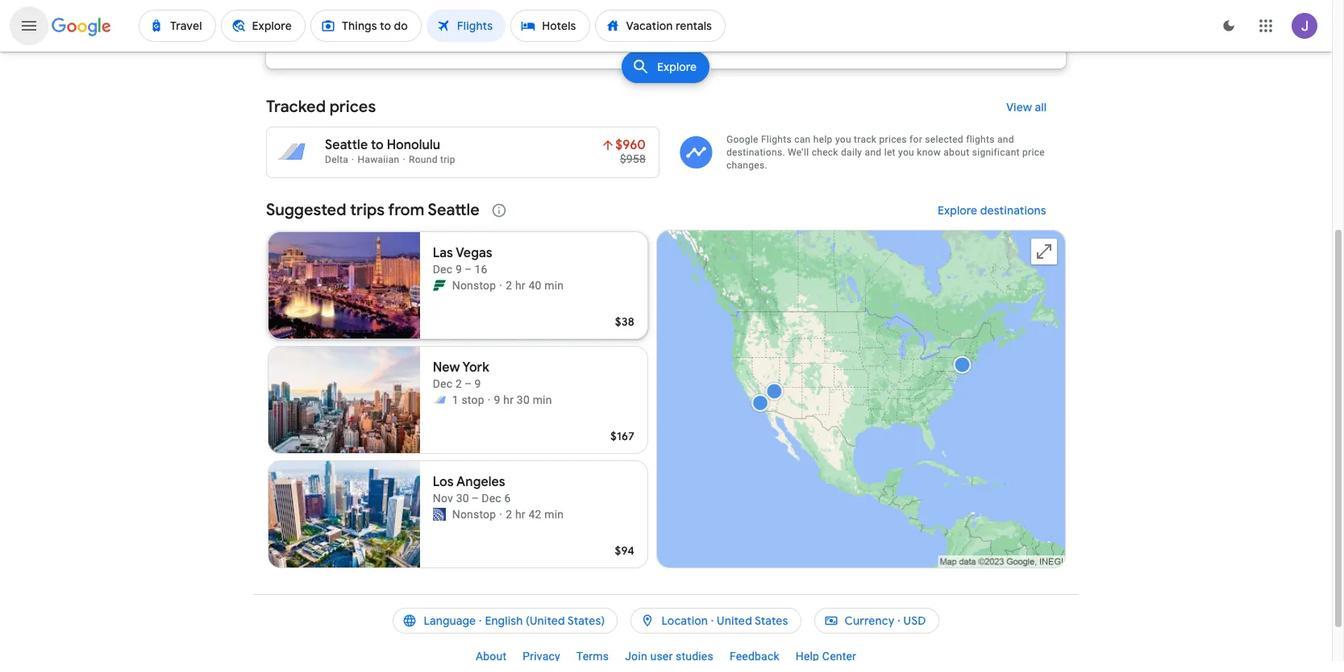 Task type: vqa. For each thing, say whether or not it's contained in the screenshot.
27
no



Task type: locate. For each thing, give the bounding box(es) containing it.
destinations
[[981, 203, 1047, 218]]

explore
[[658, 60, 698, 74], [938, 203, 978, 218]]

hr left 42
[[515, 508, 526, 521]]

min right 42
[[545, 508, 564, 521]]

united states
[[717, 614, 789, 628]]

dec for las
[[433, 263, 453, 276]]

know
[[918, 147, 942, 158]]

0 vertical spatial dec
[[433, 263, 453, 276]]

38 US dollars text field
[[615, 315, 635, 329]]

94 US dollars text field
[[615, 544, 635, 558]]

1 horizontal spatial seattle
[[428, 200, 480, 220]]

prices inside the google flights can help you track prices for selected flights and destinations. we'll check daily and let you know about significant price changes.
[[880, 134, 908, 145]]

2 down 6
[[506, 508, 512, 521]]

0 vertical spatial min
[[545, 279, 564, 292]]

dec inside the las vegas dec 9 – 16
[[433, 263, 453, 276]]

seattle inside tracked prices region
[[325, 137, 368, 153]]

1 vertical spatial prices
[[880, 134, 908, 145]]

frontier image
[[433, 279, 446, 292]]

explore inside suggested trips from seattle region
[[938, 203, 978, 218]]

2 vertical spatial hr
[[515, 508, 526, 521]]

30
[[517, 394, 530, 407]]

seattle
[[325, 137, 368, 153], [428, 200, 480, 220]]

hr right the 9
[[504, 394, 514, 407]]

change appearance image
[[1210, 6, 1249, 45]]

2  image from the top
[[500, 507, 503, 523]]

0 horizontal spatial seattle
[[325, 137, 368, 153]]

0 horizontal spatial and
[[865, 147, 882, 158]]

prices
[[330, 97, 376, 117], [880, 134, 908, 145]]

1 vertical spatial  image
[[500, 507, 503, 523]]

1 horizontal spatial you
[[899, 147, 915, 158]]

1 horizontal spatial and
[[998, 134, 1015, 145]]

states
[[755, 614, 789, 628]]

check
[[812, 147, 839, 158]]

google
[[727, 134, 759, 145]]

9 hr 30 min
[[494, 394, 552, 407]]

167 US dollars text field
[[611, 429, 635, 444]]

1 dec from the top
[[433, 263, 453, 276]]

nonstop
[[452, 279, 496, 292], [452, 508, 496, 521]]

flights
[[762, 134, 792, 145]]

2
[[506, 279, 512, 292], [506, 508, 512, 521]]

0 vertical spatial  image
[[500, 278, 503, 294]]

significant
[[973, 147, 1020, 158]]

and
[[998, 134, 1015, 145], [865, 147, 882, 158]]

dec inside 'new york dec 2 – 9'
[[433, 378, 453, 390]]

42
[[529, 508, 542, 521]]

 image left 2 hr 40 min
[[500, 278, 503, 294]]

los
[[433, 474, 454, 491]]

0 vertical spatial seattle
[[325, 137, 368, 153]]

 image for los angeles
[[500, 507, 503, 523]]

0 vertical spatial hr
[[515, 279, 526, 292]]

2 vertical spatial min
[[545, 508, 564, 521]]

min for vegas
[[545, 279, 564, 292]]

1 vertical spatial dec
[[433, 378, 453, 390]]

york
[[463, 360, 490, 376]]

daily
[[841, 147, 863, 158]]

las vegas dec 9 – 16
[[433, 245, 493, 276]]

 image
[[500, 278, 503, 294], [500, 507, 503, 523]]

min for angeles
[[545, 508, 564, 521]]

0 vertical spatial explore
[[658, 60, 698, 74]]

$960
[[616, 137, 646, 153]]

nonstop for angeles
[[452, 508, 496, 521]]

you
[[836, 134, 852, 145], [899, 147, 915, 158]]

suggested
[[266, 200, 347, 220]]

 image for las vegas
[[500, 278, 503, 294]]

seattle up delta
[[325, 137, 368, 153]]

0 horizontal spatial explore
[[658, 60, 698, 74]]

1 vertical spatial 2
[[506, 508, 512, 521]]

 image down 30 – dec
[[500, 507, 503, 523]]

view
[[1007, 100, 1033, 115]]

2 for las vegas
[[506, 279, 512, 292]]

dec up the frontier and spirit icon
[[433, 378, 453, 390]]

states)
[[568, 614, 605, 628]]

$167
[[611, 429, 635, 444]]

1 vertical spatial seattle
[[428, 200, 480, 220]]

english
[[485, 614, 523, 628]]

location
[[662, 614, 708, 628]]

0 vertical spatial you
[[836, 134, 852, 145]]

and up significant
[[998, 134, 1015, 145]]

view all
[[1007, 100, 1047, 115]]

nonstop down 30 – dec
[[452, 508, 496, 521]]

and down track
[[865, 147, 882, 158]]

958 US dollars text field
[[620, 152, 646, 165]]

0 horizontal spatial prices
[[330, 97, 376, 117]]

hr
[[515, 279, 526, 292], [504, 394, 514, 407], [515, 508, 526, 521]]

nov
[[433, 492, 453, 505]]

1 vertical spatial you
[[899, 147, 915, 158]]

1 horizontal spatial prices
[[880, 134, 908, 145]]

nonstop down 9 – 16
[[452, 279, 496, 292]]

hr left 40
[[515, 279, 526, 292]]

1 horizontal spatial explore
[[938, 203, 978, 218]]

2 2 from the top
[[506, 508, 512, 521]]

let
[[885, 147, 896, 158]]

min right 40
[[545, 279, 564, 292]]

explore left destinations
[[938, 203, 978, 218]]

1 2 from the top
[[506, 279, 512, 292]]

0 vertical spatial nonstop
[[452, 279, 496, 292]]

explore inside flight search field
[[658, 60, 698, 74]]

seattle inside region
[[428, 200, 480, 220]]

1  image from the top
[[500, 278, 503, 294]]

google flights can help you track prices for selected flights and destinations. we'll check daily and let you know about significant price changes.
[[727, 134, 1046, 171]]

2 for los angeles
[[506, 508, 512, 521]]

min
[[545, 279, 564, 292], [533, 394, 552, 407], [545, 508, 564, 521]]

 image
[[488, 392, 491, 408]]

explore destinations
[[938, 203, 1047, 218]]

1 vertical spatial explore
[[938, 203, 978, 218]]

you down the for
[[899, 147, 915, 158]]

2 left 40
[[506, 279, 512, 292]]

dec
[[433, 263, 453, 276], [433, 378, 453, 390]]

1 vertical spatial hr
[[504, 394, 514, 407]]

0 vertical spatial and
[[998, 134, 1015, 145]]

$38
[[615, 315, 635, 329]]

dec down las
[[433, 263, 453, 276]]

seattle up las
[[428, 200, 480, 220]]

can
[[795, 134, 811, 145]]

2 nonstop from the top
[[452, 508, 496, 521]]

trip
[[440, 154, 456, 165]]

you up daily on the top right of page
[[836, 134, 852, 145]]

0 vertical spatial 2
[[506, 279, 512, 292]]

2 dec from the top
[[433, 378, 453, 390]]

min right 30
[[533, 394, 552, 407]]

1 vertical spatial nonstop
[[452, 508, 496, 521]]

explore button
[[622, 51, 710, 83]]

$958
[[620, 152, 646, 165]]

english (united states)
[[485, 614, 605, 628]]

vegas
[[456, 245, 493, 261]]

9 – 16
[[456, 263, 488, 276]]

explore up tracked prices region
[[658, 60, 698, 74]]

suggested trips from seattle region
[[266, 191, 1067, 575]]

we'll
[[788, 147, 810, 158]]

las
[[433, 245, 453, 261]]

prices up let
[[880, 134, 908, 145]]

round
[[409, 154, 438, 165]]

1 vertical spatial min
[[533, 394, 552, 407]]

1 nonstop from the top
[[452, 279, 496, 292]]

suggested trips from seattle
[[266, 200, 480, 220]]

track
[[854, 134, 877, 145]]

2 – 9
[[456, 378, 481, 390]]

new
[[433, 360, 460, 376]]

price
[[1023, 147, 1046, 158]]

dec for new
[[433, 378, 453, 390]]

prices up to
[[330, 97, 376, 117]]



Task type: describe. For each thing, give the bounding box(es) containing it.
flights
[[967, 134, 995, 145]]

stop
[[462, 394, 485, 407]]

language
[[424, 614, 476, 628]]

tracked prices region
[[266, 88, 1067, 178]]

delta
[[325, 154, 349, 165]]

all
[[1035, 100, 1047, 115]]

round trip
[[409, 154, 456, 165]]

changes.
[[727, 160, 768, 171]]

1 vertical spatial and
[[865, 147, 882, 158]]

seattle to honolulu
[[325, 137, 441, 153]]

help
[[814, 134, 833, 145]]

for
[[910, 134, 923, 145]]

los angeles nov 30 – dec 6
[[433, 474, 511, 505]]

frontier and spirit image
[[433, 394, 446, 407]]

min for york
[[533, 394, 552, 407]]

about
[[944, 147, 970, 158]]

explore for explore
[[658, 60, 698, 74]]

(united
[[526, 614, 565, 628]]

main menu image
[[19, 16, 39, 35]]

currency
[[845, 614, 895, 628]]

trips
[[350, 200, 385, 220]]

9
[[494, 394, 501, 407]]

destinations.
[[727, 147, 786, 158]]

selected
[[926, 134, 964, 145]]

6
[[505, 492, 511, 505]]

angeles
[[457, 474, 506, 491]]

960 US dollars text field
[[616, 137, 646, 153]]

0 horizontal spatial you
[[836, 134, 852, 145]]

to
[[371, 137, 384, 153]]

40
[[529, 279, 542, 292]]

hr for las vegas
[[515, 279, 526, 292]]

2 hr 42 min
[[506, 508, 564, 521]]

nonstop for vegas
[[452, 279, 496, 292]]

united image
[[433, 508, 446, 521]]

hr for new york
[[504, 394, 514, 407]]

from
[[388, 200, 425, 220]]

usd
[[904, 614, 927, 628]]

united
[[717, 614, 753, 628]]

new york dec 2 – 9
[[433, 360, 490, 390]]

Flight search field
[[253, 0, 1079, 88]]

explore destinations button
[[919, 191, 1067, 230]]

0 vertical spatial prices
[[330, 97, 376, 117]]

1 stop
[[452, 394, 485, 407]]

hawaiian
[[358, 154, 400, 165]]

tracked prices
[[266, 97, 376, 117]]

tracked
[[266, 97, 326, 117]]

30 – dec
[[456, 492, 502, 505]]

2 hr 40 min
[[506, 279, 564, 292]]

hr for los angeles
[[515, 508, 526, 521]]

1
[[452, 394, 459, 407]]

honolulu
[[387, 137, 441, 153]]

explore for explore destinations
[[938, 203, 978, 218]]

$94
[[615, 544, 635, 558]]



